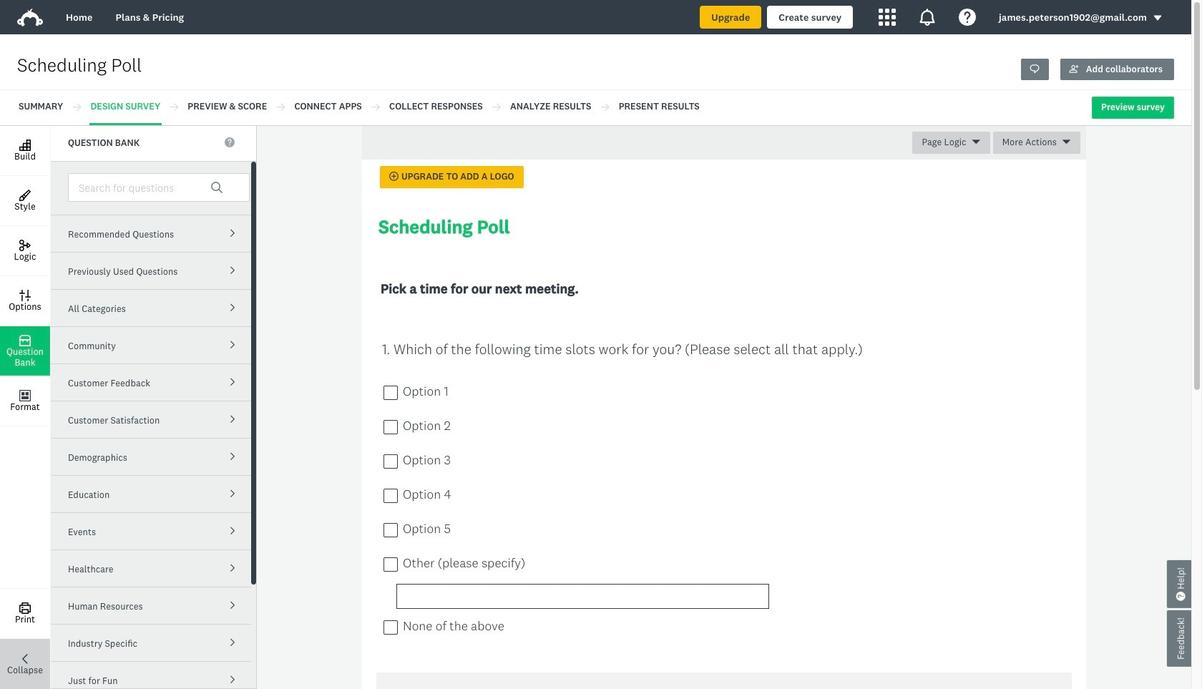 Task type: describe. For each thing, give the bounding box(es) containing it.
1 products icon image from the left
[[879, 9, 896, 26]]

help icon image
[[959, 9, 977, 26]]

Search for questions text field
[[68, 173, 250, 202]]

Other (please specify) text field
[[397, 584, 770, 609]]



Task type: locate. For each thing, give the bounding box(es) containing it.
dropdown arrow image
[[1153, 13, 1164, 23]]

surveymonkey logo image
[[17, 9, 43, 27]]

products icon image
[[879, 9, 896, 26], [919, 9, 937, 26]]

1 horizontal spatial products icon image
[[919, 9, 937, 26]]

2 products icon image from the left
[[919, 9, 937, 26]]

0 horizontal spatial products icon image
[[879, 9, 896, 26]]



